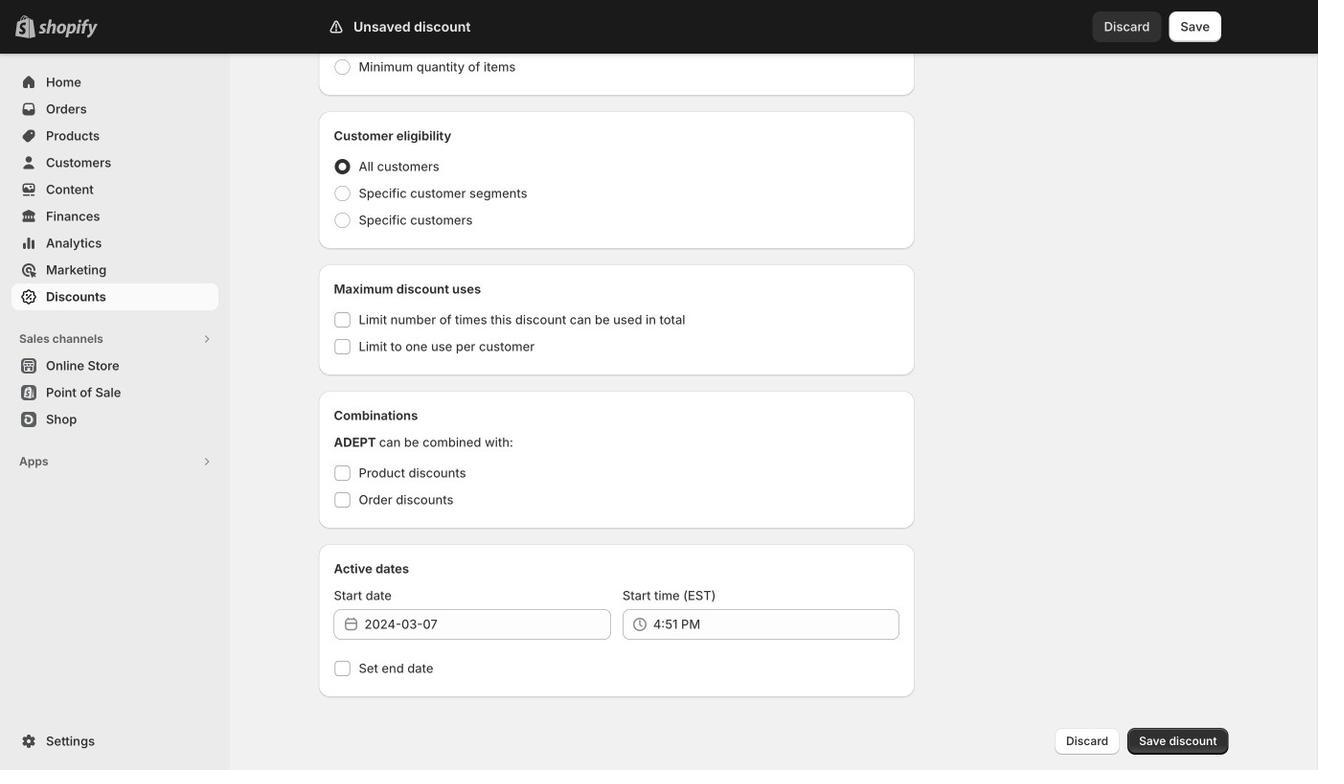 Task type: describe. For each thing, give the bounding box(es) containing it.
YYYY-MM-DD text field
[[365, 610, 611, 640]]

shopify image
[[38, 19, 98, 38]]



Task type: locate. For each thing, give the bounding box(es) containing it.
Enter time text field
[[653, 610, 900, 640]]



Task type: vqa. For each thing, say whether or not it's contained in the screenshot.
bottommost Mark Customize Your Online Store As Done image
no



